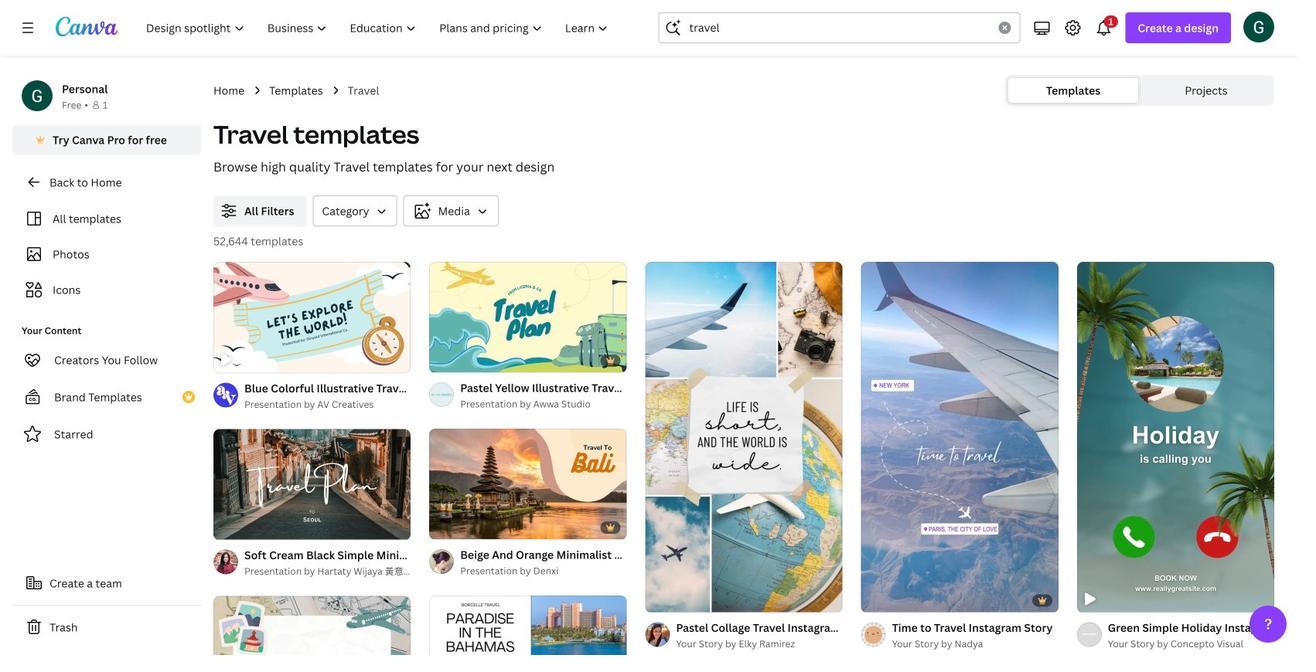 Task type: vqa. For each thing, say whether or not it's contained in the screenshot.
greg robinson 'image'
yes



Task type: locate. For each thing, give the bounding box(es) containing it.
time to travel instagram story image
[[861, 262, 1059, 613]]

gray illustrative travel blank page a4 document image
[[214, 597, 411, 656]]

Search search field
[[690, 13, 990, 43]]

top level navigation element
[[136, 12, 622, 43]]

pastel collage travel instagram story image
[[645, 262, 843, 613]]

None search field
[[659, 12, 1021, 43]]

pastel yellow illustrative travel plans presentation image
[[429, 262, 627, 373]]

peach minimalist travel package promotion flyer image
[[429, 596, 627, 656]]

greg robinson image
[[1244, 11, 1275, 42]]



Task type: describe. For each thing, give the bounding box(es) containing it.
soft cream black simple minimalist travel plan korea presentation image
[[214, 430, 411, 541]]

beige and orange minimalist travel to bali presentation image
[[429, 429, 627, 540]]



